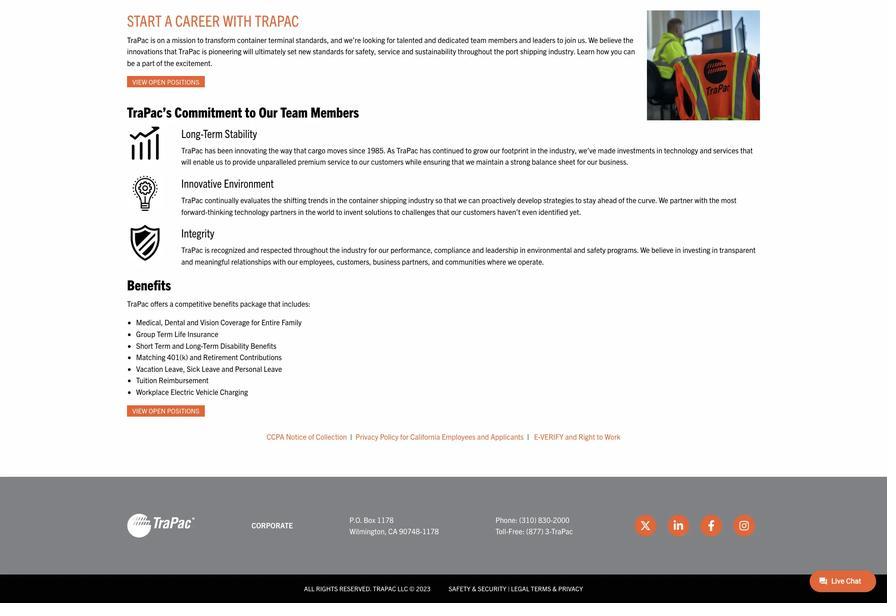 Task type: vqa. For each thing, say whether or not it's contained in the screenshot.
the rightmost SHIPPING
yes



Task type: locate. For each thing, give the bounding box(es) containing it.
long-
[[181, 126, 203, 140], [186, 341, 203, 350]]

2 leave from the left
[[264, 364, 282, 373]]

believe up you
[[600, 35, 622, 44]]

verify
[[541, 432, 564, 441]]

throughout inside trapac is on a mission to transform container terminal standards, and we're looking for talented and dedicated team members and leaders to join us. we believe the innovations that trapac is pioneering will ultimately set new standards for safety, service and sustainability throughout the port shipping industry. learn how you can be a part of the excitement.
[[458, 47, 493, 56]]

will inside trapac is on a mission to transform container terminal standards, and we're looking for talented and dedicated team members and leaders to join us. we believe the innovations that trapac is pioneering will ultimately set new standards for safety, service and sustainability throughout the port shipping industry. learn how you can be a part of the excitement.
[[243, 47, 253, 56]]

1 horizontal spatial we
[[641, 245, 650, 254]]

1 vertical spatial believe
[[652, 245, 674, 254]]

0 horizontal spatial has
[[205, 146, 216, 155]]

our up business
[[379, 245, 389, 254]]

1 horizontal spatial throughout
[[458, 47, 493, 56]]

technology
[[665, 146, 699, 155], [235, 207, 269, 216]]

technology left services
[[665, 146, 699, 155]]

throughout inside trapac is recognized and respected throughout the industry for our performance, compliance and leadership in environmental and safety programs. we believe in investing in transparent and meaningful relationships with our employees, customers, business partners, and communities where we operate.
[[294, 245, 328, 254]]

a right be at the top of the page
[[137, 58, 140, 67]]

0 vertical spatial 1178
[[377, 515, 394, 524]]

to down since
[[352, 157, 358, 166]]

and left "safety"
[[574, 245, 586, 254]]

leave down contributions
[[264, 364, 282, 373]]

leadership
[[486, 245, 519, 254]]

1 horizontal spatial |
[[508, 585, 510, 593]]

sick
[[187, 364, 200, 373]]

maintain
[[477, 157, 504, 166]]

service down the moves
[[328, 157, 350, 166]]

safety
[[587, 245, 606, 254]]

container up ultimately
[[237, 35, 267, 44]]

and left services
[[700, 146, 712, 155]]

1178
[[377, 515, 394, 524], [423, 527, 439, 536]]

1 horizontal spatial industry
[[409, 195, 434, 205]]

our right the challenges
[[451, 207, 462, 216]]

start
[[127, 11, 162, 30]]

open down part
[[149, 78, 166, 86]]

2 positions from the top
[[167, 407, 200, 415]]

in left investing
[[676, 245, 681, 254]]

0 horizontal spatial 1178
[[377, 515, 394, 524]]

1 vertical spatial with
[[695, 195, 708, 205]]

2 open from the top
[[149, 407, 166, 415]]

2 vertical spatial is
[[205, 245, 210, 254]]

0 vertical spatial benefits
[[127, 276, 171, 293]]

benefits up the offers
[[127, 276, 171, 293]]

view open positions link down the workplace
[[127, 405, 205, 417]]

our
[[259, 103, 278, 121]]

1 horizontal spatial technology
[[665, 146, 699, 155]]

we inside the trapac has been innovating the way that cargo moves since 1985. as trapac has continued to grow our footprint in the industry, we've made investments in technology and services that will enable us to provide unparalleled premium service to our customers while ensuring that we maintain a strong balance sheet for our business.
[[466, 157, 475, 166]]

shipping inside trapac is on a mission to transform container terminal standards, and we're looking for talented and dedicated team members and leaders to join us. we believe the innovations that trapac is pioneering will ultimately set new standards for safety, service and sustainability throughout the port shipping industry. learn how you can be a part of the excitement.
[[521, 47, 547, 56]]

workplace
[[136, 387, 169, 396]]

1 horizontal spatial customers
[[463, 207, 496, 216]]

a left strong
[[506, 157, 509, 166]]

technology down evaluates in the top of the page
[[235, 207, 269, 216]]

401(k)
[[167, 353, 188, 362]]

moves
[[327, 146, 348, 155]]

0 horizontal spatial can
[[469, 195, 480, 205]]

that inside trapac is on a mission to transform container terminal standards, and we're looking for talented and dedicated team members and leaders to join us. we believe the innovations that trapac is pioneering will ultimately set new standards for safety, service and sustainability throughout the port shipping industry. learn how you can be a part of the excitement.
[[165, 47, 177, 56]]

1 vertical spatial can
[[469, 195, 480, 205]]

1 vertical spatial we
[[641, 245, 650, 254]]

benefits
[[127, 276, 171, 293], [251, 341, 277, 350]]

strategies
[[544, 195, 574, 205]]

2 & from the left
[[553, 585, 557, 593]]

team
[[281, 103, 308, 121]]

0 vertical spatial of
[[156, 58, 162, 67]]

for right policy
[[400, 432, 409, 441]]

safety,
[[356, 47, 377, 56]]

we down leadership
[[508, 257, 517, 266]]

a right on
[[167, 35, 170, 44]]

0 horizontal spatial of
[[156, 58, 162, 67]]

is left on
[[151, 35, 156, 44]]

trapac inside trapac is recognized and respected throughout the industry for our performance, compliance and leadership in environmental and safety programs. we believe in investing in transparent and meaningful relationships with our employees, customers, business partners, and communities where we operate.
[[181, 245, 203, 254]]

open for 2nd the "view open positions" link
[[149, 407, 166, 415]]

privacy inside the start a career with trapac main content
[[356, 432, 379, 441]]

0 vertical spatial will
[[243, 47, 253, 56]]

legal terms & privacy link
[[511, 585, 583, 593]]

in up the "world" on the left
[[330, 195, 336, 205]]

safety
[[449, 585, 471, 593]]

industry up customers,
[[342, 245, 367, 254]]

with down respected
[[273, 257, 286, 266]]

1 vertical spatial container
[[349, 195, 379, 205]]

contributions
[[240, 353, 282, 362]]

1 vertical spatial customers
[[463, 207, 496, 216]]

and down 'compliance'
[[432, 257, 444, 266]]

1 vertical spatial industry
[[342, 245, 367, 254]]

1 positions from the top
[[167, 78, 200, 86]]

and
[[331, 35, 343, 44], [425, 35, 436, 44], [520, 35, 531, 44], [402, 47, 414, 56], [700, 146, 712, 155], [247, 245, 259, 254], [472, 245, 484, 254], [574, 245, 586, 254], [181, 257, 193, 266], [432, 257, 444, 266], [187, 318, 199, 327], [172, 341, 184, 350], [190, 353, 202, 362], [222, 364, 234, 373], [478, 432, 489, 441], [566, 432, 577, 441]]

environmental
[[528, 245, 572, 254]]

haven't
[[498, 207, 521, 216]]

0 vertical spatial we
[[466, 157, 475, 166]]

privacy right the terms
[[559, 585, 583, 593]]

2 horizontal spatial of
[[619, 195, 625, 205]]

0 vertical spatial positions
[[167, 78, 200, 86]]

believe inside trapac is recognized and respected throughout the industry for our performance, compliance and leadership in environmental and safety programs. we believe in investing in transparent and meaningful relationships with our employees, customers, business partners, and communities where we operate.
[[652, 245, 674, 254]]

1 horizontal spatial leave
[[264, 364, 282, 373]]

0 horizontal spatial we
[[589, 35, 598, 44]]

1178 up ca
[[377, 515, 394, 524]]

of right part
[[156, 58, 162, 67]]

1 horizontal spatial will
[[243, 47, 253, 56]]

our up maintain
[[490, 146, 501, 155]]

that
[[165, 47, 177, 56], [294, 146, 307, 155], [741, 146, 753, 155], [452, 157, 465, 166], [444, 195, 457, 205], [437, 207, 450, 216], [268, 299, 281, 308]]

1 vertical spatial view open positions link
[[127, 405, 205, 417]]

reserved.
[[340, 585, 372, 593]]

service
[[378, 47, 400, 56], [328, 157, 350, 166]]

0 vertical spatial we
[[589, 35, 598, 44]]

for down the we've
[[577, 157, 586, 166]]

e-verify and right to work link
[[534, 432, 621, 441]]

of right the notice
[[308, 432, 314, 441]]

trapac offers a competitive benefits package that includes:
[[127, 299, 311, 308]]

will
[[243, 47, 253, 56], [181, 157, 192, 166]]

solutions
[[365, 207, 393, 216]]

trapac inside phone: (310) 830-2000 toll-free: (877) 3-trapac
[[552, 527, 573, 536]]

of right ahead
[[619, 195, 625, 205]]

view for 1st the "view open positions" link
[[132, 78, 147, 86]]

learn
[[577, 47, 595, 56]]

can right you
[[624, 47, 636, 56]]

1 vertical spatial view open positions
[[132, 407, 200, 415]]

1 horizontal spatial container
[[349, 195, 379, 205]]

1178 right ca
[[423, 527, 439, 536]]

ca
[[389, 527, 398, 536]]

trapac's
[[127, 103, 172, 121]]

trapac
[[373, 585, 396, 593]]

90748-
[[399, 527, 423, 536]]

is up excitement.
[[202, 47, 207, 56]]

policy
[[380, 432, 399, 441]]

footer containing p.o. box 1178
[[0, 477, 888, 603]]

to left stay at the top of the page
[[576, 195, 582, 205]]

and up sustainability at the top of page
[[425, 35, 436, 44]]

rights
[[316, 585, 338, 593]]

business.
[[600, 157, 629, 166]]

2 view from the top
[[132, 407, 147, 415]]

believe left investing
[[652, 245, 674, 254]]

disability
[[220, 341, 249, 350]]

0 vertical spatial long-
[[181, 126, 203, 140]]

ccpa notice of collection link
[[267, 432, 347, 441]]

we inside trapac is recognized and respected throughout the industry for our performance, compliance and leadership in environmental and safety programs. we believe in investing in transparent and meaningful relationships with our employees, customers, business partners, and communities where we operate.
[[508, 257, 517, 266]]

1 open from the top
[[149, 78, 166, 86]]

view open positions link
[[127, 76, 205, 88], [127, 405, 205, 417]]

2 has from the left
[[420, 146, 431, 155]]

reimbursement
[[159, 376, 209, 385]]

2 vertical spatial we
[[508, 257, 517, 266]]

| right the collection
[[351, 432, 352, 441]]

will left enable
[[181, 157, 192, 166]]

0 vertical spatial view open positions link
[[127, 76, 205, 88]]

long- inside medical, dental and vision coverage for entire family group term life insurance short term and long-term disability benefits matching 401(k) and retirement contributions vacation leave, sick leave and personal leave tuition reimbursement workplace electric vehicle charging
[[186, 341, 203, 350]]

view open positions down the workplace
[[132, 407, 200, 415]]

can left 'proactively'
[[469, 195, 480, 205]]

positions down excitement.
[[167, 78, 200, 86]]

0 horizontal spatial technology
[[235, 207, 269, 216]]

has up enable
[[205, 146, 216, 155]]

0 vertical spatial container
[[237, 35, 267, 44]]

while
[[406, 157, 422, 166]]

that down on
[[165, 47, 177, 56]]

1 horizontal spatial privacy
[[559, 585, 583, 593]]

1 vertical spatial will
[[181, 157, 192, 166]]

we
[[466, 157, 475, 166], [459, 195, 467, 205], [508, 257, 517, 266]]

2 horizontal spatial |
[[528, 432, 529, 441]]

trapac up forward-
[[181, 195, 203, 205]]

0 horizontal spatial will
[[181, 157, 192, 166]]

sustainability
[[415, 47, 457, 56]]

container up invent at left top
[[349, 195, 379, 205]]

we right the so
[[459, 195, 467, 205]]

to right "solutions"
[[394, 207, 401, 216]]

view down part
[[132, 78, 147, 86]]

1 vertical spatial benefits
[[251, 341, 277, 350]]

throughout down team
[[458, 47, 493, 56]]

with right partner
[[695, 195, 708, 205]]

a right the offers
[[170, 299, 174, 308]]

box
[[364, 515, 376, 524]]

0 horizontal spatial &
[[472, 585, 477, 593]]

trapac has been innovating the way that cargo moves since 1985. as trapac has continued to grow our footprint in the industry, we've made investments in technology and services that will enable us to provide unparalleled premium service to our customers while ensuring that we maintain a strong balance sheet for our business.
[[181, 146, 753, 166]]

2 horizontal spatial with
[[695, 195, 708, 205]]

we right the 'us.'
[[589, 35, 598, 44]]

0 horizontal spatial service
[[328, 157, 350, 166]]

1 horizontal spatial with
[[273, 257, 286, 266]]

service down looking
[[378, 47, 400, 56]]

industry inside trapac is recognized and respected throughout the industry for our performance, compliance and leadership in environmental and safety programs. we believe in investing in transparent and meaningful relationships with our employees, customers, business partners, and communities where we operate.
[[342, 245, 367, 254]]

can inside trapac is on a mission to transform container terminal standards, and we're looking for talented and dedicated team members and leaders to join us. we believe the innovations that trapac is pioneering will ultimately set new standards for safety, service and sustainability throughout the port shipping industry. learn how you can be a part of the excitement.
[[624, 47, 636, 56]]

1 horizontal spatial has
[[420, 146, 431, 155]]

medical,
[[136, 318, 163, 327]]

for up business
[[369, 245, 377, 254]]

0 vertical spatial is
[[151, 35, 156, 44]]

all
[[304, 585, 315, 593]]

career
[[175, 11, 220, 30]]

1 vertical spatial we
[[459, 195, 467, 205]]

0 vertical spatial service
[[378, 47, 400, 56]]

1 view from the top
[[132, 78, 147, 86]]

and down talented
[[402, 47, 414, 56]]

pioneering
[[209, 47, 242, 56]]

long- down "commitment"
[[181, 126, 203, 140]]

2 vertical spatial of
[[308, 432, 314, 441]]

package
[[240, 299, 267, 308]]

1 horizontal spatial service
[[378, 47, 400, 56]]

0 vertical spatial industry
[[409, 195, 434, 205]]

we down grow
[[466, 157, 475, 166]]

1 horizontal spatial believe
[[652, 245, 674, 254]]

1 horizontal spatial shipping
[[521, 47, 547, 56]]

1 vertical spatial view
[[132, 407, 147, 415]]

term left life
[[157, 329, 173, 338]]

3-
[[546, 527, 552, 536]]

1 vertical spatial positions
[[167, 407, 200, 415]]

has up ensuring
[[420, 146, 431, 155]]

2 vertical spatial with
[[273, 257, 286, 266]]

0 vertical spatial throughout
[[458, 47, 493, 56]]

for inside the trapac has been innovating the way that cargo moves since 1985. as trapac has continued to grow our footprint in the industry, we've made investments in technology and services that will enable us to provide unparalleled premium service to our customers while ensuring that we maintain a strong balance sheet for our business.
[[577, 157, 586, 166]]

matching
[[136, 353, 166, 362]]

0 horizontal spatial container
[[237, 35, 267, 44]]

0 horizontal spatial leave
[[202, 364, 220, 373]]

1 vertical spatial of
[[619, 195, 625, 205]]

long- down insurance at the bottom
[[186, 341, 203, 350]]

is for on
[[151, 35, 156, 44]]

for left entire
[[251, 318, 260, 327]]

believe inside trapac is on a mission to transform container terminal standards, and we're looking for talented and dedicated team members and leaders to join us. we believe the innovations that trapac is pioneering will ultimately set new standards for safety, service and sustainability throughout the port shipping industry. learn how you can be a part of the excitement.
[[600, 35, 622, 44]]

service inside the trapac has been innovating the way that cargo moves since 1985. as trapac has continued to grow our footprint in the industry, we've made investments in technology and services that will enable us to provide unparalleled premium service to our customers while ensuring that we maintain a strong balance sheet for our business.
[[328, 157, 350, 166]]

0 horizontal spatial with
[[223, 11, 252, 30]]

container inside trapac is on a mission to transform container terminal standards, and we're looking for talented and dedicated team members and leaders to join us. we believe the innovations that trapac is pioneering will ultimately set new standards for safety, service and sustainability throughout the port shipping industry. learn how you can be a part of the excitement.
[[237, 35, 267, 44]]

we inside trapac is recognized and respected throughout the industry for our performance, compliance and leadership in environmental and safety programs. we believe in investing in transparent and meaningful relationships with our employees, customers, business partners, and communities where we operate.
[[641, 245, 650, 254]]

will left ultimately
[[243, 47, 253, 56]]

with up the transform
[[223, 11, 252, 30]]

most
[[722, 195, 737, 205]]

positions
[[167, 78, 200, 86], [167, 407, 200, 415]]

1 vertical spatial 1178
[[423, 527, 439, 536]]

with inside trapac is recognized and respected throughout the industry for our performance, compliance and leadership in environmental and safety programs. we believe in investing in transparent and meaningful relationships with our employees, customers, business partners, and communities where we operate.
[[273, 257, 286, 266]]

footer
[[0, 477, 888, 603]]

1 vertical spatial technology
[[235, 207, 269, 216]]

0 horizontal spatial shipping
[[380, 195, 407, 205]]

investments
[[618, 146, 655, 155]]

& right the terms
[[553, 585, 557, 593]]

members
[[311, 103, 359, 121]]

enable
[[193, 157, 214, 166]]

in right investing
[[713, 245, 718, 254]]

0 horizontal spatial benefits
[[127, 276, 171, 293]]

view open positions
[[132, 78, 200, 86], [132, 407, 200, 415]]

family
[[282, 318, 302, 327]]

0 vertical spatial view
[[132, 78, 147, 86]]

1 vertical spatial shipping
[[380, 195, 407, 205]]

trapac down 2000 at bottom
[[552, 527, 573, 536]]

coverage
[[221, 318, 250, 327]]

will inside the trapac has been innovating the way that cargo moves since 1985. as trapac has continued to grow our footprint in the industry, we've made investments in technology and services that will enable us to provide unparalleled premium service to our customers while ensuring that we maintain a strong balance sheet for our business.
[[181, 157, 192, 166]]

1 horizontal spatial &
[[553, 585, 557, 593]]

1 horizontal spatial can
[[624, 47, 636, 56]]

that down continued
[[452, 157, 465, 166]]

is inside trapac is recognized and respected throughout the industry for our performance, compliance and leadership in environmental and safety programs. we believe in investing in transparent and meaningful relationships with our employees, customers, business partners, and communities where we operate.
[[205, 245, 210, 254]]

0 horizontal spatial customers
[[371, 157, 404, 166]]

industry.
[[549, 47, 576, 56]]

benefits up contributions
[[251, 341, 277, 350]]

0 vertical spatial privacy
[[356, 432, 379, 441]]

0 vertical spatial shipping
[[521, 47, 547, 56]]

0 horizontal spatial industry
[[342, 245, 367, 254]]

trapac's commitment to our team members
[[127, 103, 359, 121]]

0 horizontal spatial throughout
[[294, 245, 328, 254]]

1 horizontal spatial benefits
[[251, 341, 277, 350]]

2 view open positions link from the top
[[127, 405, 205, 417]]

we right programs.
[[641, 245, 650, 254]]

throughout up employees,
[[294, 245, 328, 254]]

0 vertical spatial can
[[624, 47, 636, 56]]

leave,
[[165, 364, 185, 373]]

1 vertical spatial long-
[[186, 341, 203, 350]]

open down the workplace
[[149, 407, 166, 415]]

1 view open positions from the top
[[132, 78, 200, 86]]

a up on
[[165, 11, 172, 30]]

leave
[[202, 364, 220, 373], [264, 364, 282, 373]]

continually
[[205, 195, 239, 205]]

0 vertical spatial customers
[[371, 157, 404, 166]]

ccpa
[[267, 432, 285, 441]]

0 horizontal spatial believe
[[600, 35, 622, 44]]

0 horizontal spatial privacy
[[356, 432, 379, 441]]

container inside trapac continually evaluates the shifting trends in the container shipping industry so that we can proactively develop strategies to stay ahead of the curve. we partner with the most forward-thinking technology partners in the world to invent solutions to challenges that our customers haven't even identified yet.
[[349, 195, 379, 205]]

sheet
[[559, 157, 576, 166]]

1 vertical spatial service
[[328, 157, 350, 166]]

| inside footer
[[508, 585, 510, 593]]

technology inside the trapac has been innovating the way that cargo moves since 1985. as trapac has continued to grow our footprint in the industry, we've made investments in technology and services that will enable us to provide unparalleled premium service to our customers while ensuring that we maintain a strong balance sheet for our business.
[[665, 146, 699, 155]]

you
[[611, 47, 622, 56]]

0 vertical spatial technology
[[665, 146, 699, 155]]

1 vertical spatial throughout
[[294, 245, 328, 254]]

privacy left policy
[[356, 432, 379, 441]]

and down retirement
[[222, 364, 234, 373]]

privacy
[[356, 432, 379, 441], [559, 585, 583, 593]]

0 vertical spatial believe
[[600, 35, 622, 44]]

trapac up excitement.
[[179, 47, 200, 56]]

2023
[[416, 585, 431, 593]]

0 vertical spatial view open positions
[[132, 78, 200, 86]]

applicants
[[491, 432, 524, 441]]

0 vertical spatial open
[[149, 78, 166, 86]]

shipping down leaders
[[521, 47, 547, 56]]

view open positions link down part
[[127, 76, 205, 88]]

can inside trapac continually evaluates the shifting trends in the container shipping industry so that we can proactively develop strategies to stay ahead of the curve. we partner with the most forward-thinking technology partners in the world to invent solutions to challenges that our customers haven't even identified yet.
[[469, 195, 480, 205]]

1 vertical spatial open
[[149, 407, 166, 415]]



Task type: describe. For each thing, give the bounding box(es) containing it.
in right investments
[[657, 146, 663, 155]]

continued
[[433, 146, 464, 155]]

transform
[[205, 35, 236, 44]]

start a career with trapac main content
[[118, 11, 770, 450]]

benefits
[[213, 299, 239, 308]]

environment
[[224, 176, 274, 190]]

investing
[[683, 245, 711, 254]]

and up standards
[[331, 35, 343, 44]]

safety & security link
[[449, 585, 507, 593]]

us.
[[578, 35, 587, 44]]

for down we're
[[346, 47, 354, 56]]

trapac inside trapac continually evaluates the shifting trends in the container shipping industry so that we can proactively develop strategies to stay ahead of the curve. we partner with the most forward-thinking technology partners in the world to invent solutions to challenges that our customers haven't even identified yet.
[[181, 195, 203, 205]]

and up sick
[[190, 353, 202, 362]]

electric
[[171, 387, 194, 396]]

corporate image
[[127, 513, 195, 539]]

standards,
[[296, 35, 329, 44]]

premium
[[298, 157, 326, 166]]

benefits inside medical, dental and vision coverage for entire family group term life insurance short term and long-term disability benefits matching 401(k) and retirement contributions vacation leave, sick leave and personal leave tuition reimbursement workplace electric vehicle charging
[[251, 341, 277, 350]]

1 view open positions link from the top
[[127, 76, 205, 88]]

innovative
[[181, 176, 222, 190]]

1 & from the left
[[472, 585, 477, 593]]

of inside trapac continually evaluates the shifting trends in the container shipping industry so that we can proactively develop strategies to stay ahead of the curve. we partner with the most forward-thinking technology partners in the world to invent solutions to challenges that our customers haven't even identified yet.
[[619, 195, 625, 205]]

and up insurance at the bottom
[[187, 318, 199, 327]]

industry inside trapac continually evaluates the shifting trends in the container shipping industry so that we can proactively develop strategies to stay ahead of the curve. we partner with the most forward-thinking technology partners in the world to invent solutions to challenges that our customers haven't even identified yet.
[[409, 195, 434, 205]]

our down since
[[359, 157, 370, 166]]

and up communities
[[472, 245, 484, 254]]

to right the "world" on the left
[[336, 207, 342, 216]]

strong
[[511, 157, 531, 166]]

trapac up while
[[397, 146, 419, 155]]

0 vertical spatial with
[[223, 11, 252, 30]]

e-
[[534, 432, 541, 441]]

we inside trapac is on a mission to transform container terminal standards, and we're looking for talented and dedicated team members and leaders to join us. we believe the innovations that trapac is pioneering will ultimately set new standards for safety, service and sustainability throughout the port shipping industry. learn how you can be a part of the excitement.
[[589, 35, 598, 44]]

standards
[[313, 47, 344, 56]]

group
[[136, 329, 155, 338]]

collection
[[316, 432, 347, 441]]

customers,
[[337, 257, 372, 266]]

and left right
[[566, 432, 577, 441]]

legal
[[511, 585, 530, 593]]

that up entire
[[268, 299, 281, 308]]

terms
[[531, 585, 552, 593]]

innovating
[[235, 146, 267, 155]]

privacy policy for california employees and applicants link
[[356, 432, 524, 441]]

insurance
[[188, 329, 219, 338]]

our down respected
[[288, 257, 298, 266]]

trapac up enable
[[181, 146, 203, 155]]

to left join
[[558, 35, 564, 44]]

phone:
[[496, 515, 518, 524]]

all rights reserved. trapac llc © 2023
[[304, 585, 431, 593]]

that right the so
[[444, 195, 457, 205]]

and up relationships on the top left
[[247, 245, 259, 254]]

been
[[217, 146, 233, 155]]

ccpa notice of collection | privacy policy for california employees and applicants |
[[267, 432, 529, 441]]

and left meaningful
[[181, 257, 193, 266]]

and left leaders
[[520, 35, 531, 44]]

world
[[318, 207, 335, 216]]

trends
[[308, 195, 328, 205]]

that right services
[[741, 146, 753, 155]]

and up '401(k)'
[[172, 341, 184, 350]]

1 has from the left
[[205, 146, 216, 155]]

that right way
[[294, 146, 307, 155]]

as
[[387, 146, 395, 155]]

is for recognized
[[205, 245, 210, 254]]

cargo
[[308, 146, 326, 155]]

trapac is on a mission to transform container terminal standards, and we're looking for talented and dedicated team members and leaders to join us. we believe the innovations that trapac is pioneering will ultimately set new standards for safety, service and sustainability throughout the port shipping industry. learn how you can be a part of the excitement.
[[127, 35, 636, 67]]

our inside trapac continually evaluates the shifting trends in the container shipping industry so that we can proactively develop strategies to stay ahead of the curve. we partner with the most forward-thinking technology partners in the world to invent solutions to challenges that our customers haven't even identified yet.
[[451, 207, 462, 216]]

in up operate.
[[520, 245, 526, 254]]

compliance
[[435, 245, 471, 254]]

team
[[471, 35, 487, 44]]

so
[[436, 195, 443, 205]]

and left applicants
[[478, 432, 489, 441]]

2 view open positions from the top
[[132, 407, 200, 415]]

and inside the trapac has been innovating the way that cargo moves since 1985. as trapac has continued to grow our footprint in the industry, we've made investments in technology and services that will enable us to provide unparalleled premium service to our customers while ensuring that we maintain a strong balance sheet for our business.
[[700, 146, 712, 155]]

a inside the trapac has been innovating the way that cargo moves since 1985. as trapac has continued to grow our footprint in the industry, we've made investments in technology and services that will enable us to provide unparalleled premium service to our customers while ensuring that we maintain a strong balance sheet for our business.
[[506, 157, 509, 166]]

open for 1st the "view open positions" link
[[149, 78, 166, 86]]

trapac up "innovations"
[[127, 35, 149, 44]]

with inside trapac continually evaluates the shifting trends in the container shipping industry so that we can proactively develop strategies to stay ahead of the curve. we partner with the most forward-thinking technology partners in the world to invent solutions to challenges that our customers haven't even identified yet.
[[695, 195, 708, 205]]

shifting
[[284, 195, 307, 205]]

for right looking
[[387, 35, 396, 44]]

shipping inside trapac continually evaluates the shifting trends in the container shipping industry so that we can proactively develop strategies to stay ahead of the curve. we partner with the most forward-thinking technology partners in the world to invent solutions to challenges that our customers haven't even identified yet.
[[380, 195, 407, 205]]

service inside trapac is on a mission to transform container terminal standards, and we're looking for talented and dedicated team members and leaders to join us. we believe the innovations that trapac is pioneering will ultimately set new standards for safety, service and sustainability throughout the port shipping industry. learn how you can be a part of the excitement.
[[378, 47, 400, 56]]

where
[[488, 257, 507, 266]]

way
[[281, 146, 292, 155]]

in up balance
[[531, 146, 536, 155]]

2000
[[553, 515, 570, 524]]

entire
[[262, 318, 280, 327]]

view for 2nd the "view open positions" link
[[132, 407, 147, 415]]

the inside trapac is recognized and respected throughout the industry for our performance, compliance and leadership in environmental and safety programs. we believe in investing in transparent and meaningful relationships with our employees, customers, business partners, and communities where we operate.
[[330, 245, 340, 254]]

we've
[[579, 146, 597, 155]]

unparalleled
[[258, 157, 296, 166]]

employees,
[[300, 257, 335, 266]]

p.o.
[[350, 515, 362, 524]]

new
[[299, 47, 311, 56]]

develop
[[518, 195, 542, 205]]

since
[[349, 146, 366, 155]]

to right us
[[225, 157, 231, 166]]

customers inside trapac continually evaluates the shifting trends in the container shipping industry so that we can proactively develop strategies to stay ahead of the curve. we partner with the most forward-thinking technology partners in the world to invent solutions to challenges that our customers haven't even identified yet.
[[463, 207, 496, 216]]

grow
[[474, 146, 489, 155]]

balance
[[532, 157, 557, 166]]

of inside trapac is on a mission to transform container terminal standards, and we're looking for talented and dedicated team members and leaders to join us. we believe the innovations that trapac is pioneering will ultimately set new standards for safety, service and sustainability throughout the port shipping industry. learn how you can be a part of the excitement.
[[156, 58, 162, 67]]

includes:
[[282, 299, 311, 308]]

life
[[175, 329, 186, 338]]

for inside medical, dental and vision coverage for entire family group term life insurance short term and long-term disability benefits matching 401(k) and retirement contributions vacation leave, sick leave and personal leave tuition reimbursement workplace electric vehicle charging
[[251, 318, 260, 327]]

looking
[[363, 35, 385, 44]]

our down the we've
[[588, 157, 598, 166]]

made
[[598, 146, 616, 155]]

short
[[136, 341, 153, 350]]

identified
[[539, 207, 568, 216]]

challenges
[[402, 207, 436, 216]]

1985.
[[367, 146, 386, 155]]

excitement.
[[176, 58, 213, 67]]

1 vertical spatial privacy
[[559, 585, 583, 593]]

thinking
[[208, 207, 233, 216]]

mission
[[172, 35, 196, 44]]

dental
[[165, 318, 185, 327]]

that down the so
[[437, 207, 450, 216]]

1 horizontal spatial 1178
[[423, 527, 439, 536]]

retirement
[[203, 353, 238, 362]]

for inside trapac is recognized and respected throughout the industry for our performance, compliance and leadership in environmental and safety programs. we believe in investing in transparent and meaningful relationships with our employees, customers, business partners, and communities where we operate.
[[369, 245, 377, 254]]

1 vertical spatial is
[[202, 47, 207, 56]]

work
[[605, 432, 621, 441]]

term down insurance at the bottom
[[203, 341, 219, 350]]

we inside trapac continually evaluates the shifting trends in the container shipping industry so that we can proactively develop strategies to stay ahead of the curve. we partner with the most forward-thinking technology partners in the world to invent solutions to challenges that our customers haven't even identified yet.
[[459, 195, 467, 205]]

technology inside trapac continually evaluates the shifting trends in the container shipping industry so that we can proactively develop strategies to stay ahead of the curve. we partner with the most forward-thinking technology partners in the world to invent solutions to challenges that our customers haven't even identified yet.
[[235, 207, 269, 216]]

commitment
[[175, 103, 242, 121]]

term up the been
[[203, 126, 223, 140]]

0 horizontal spatial |
[[351, 432, 352, 441]]

trapac left the offers
[[127, 299, 149, 308]]

in down shifting
[[298, 207, 304, 216]]

to left grow
[[466, 146, 472, 155]]

partners
[[270, 207, 297, 216]]

p.o. box 1178 wilmington, ca 90748-1178
[[350, 515, 439, 536]]

us
[[216, 157, 223, 166]]

to right mission at the top left
[[197, 35, 204, 44]]

yet.
[[570, 207, 582, 216]]

industry,
[[550, 146, 577, 155]]

innovations
[[127, 47, 163, 56]]

leaders
[[533, 35, 556, 44]]

to left our
[[245, 103, 256, 121]]

term up matching on the left bottom of page
[[155, 341, 171, 350]]

medical, dental and vision coverage for entire family group term life insurance short term and long-term disability benefits matching 401(k) and retirement contributions vacation leave, sick leave and personal leave tuition reimbursement workplace electric vehicle charging
[[136, 318, 302, 396]]

stay
[[584, 195, 596, 205]]

footprint
[[502, 146, 529, 155]]

part
[[142, 58, 155, 67]]

partners,
[[402, 257, 430, 266]]

1 horizontal spatial of
[[308, 432, 314, 441]]

customers inside the trapac has been innovating the way that cargo moves since 1985. as trapac has continued to grow our footprint in the industry, we've made investments in technology and services that will enable us to provide unparalleled premium service to our customers while ensuring that we maintain a strong balance sheet for our business.
[[371, 157, 404, 166]]

stability
[[225, 126, 257, 140]]

evaluates
[[241, 195, 270, 205]]

to left the work
[[597, 432, 603, 441]]

personal
[[235, 364, 262, 373]]

tuition
[[136, 376, 157, 385]]

port
[[506, 47, 519, 56]]

1 leave from the left
[[202, 364, 220, 373]]

(310)
[[520, 515, 537, 524]]

charging
[[220, 387, 248, 396]]

trapac up "terminal"
[[255, 11, 299, 30]]



